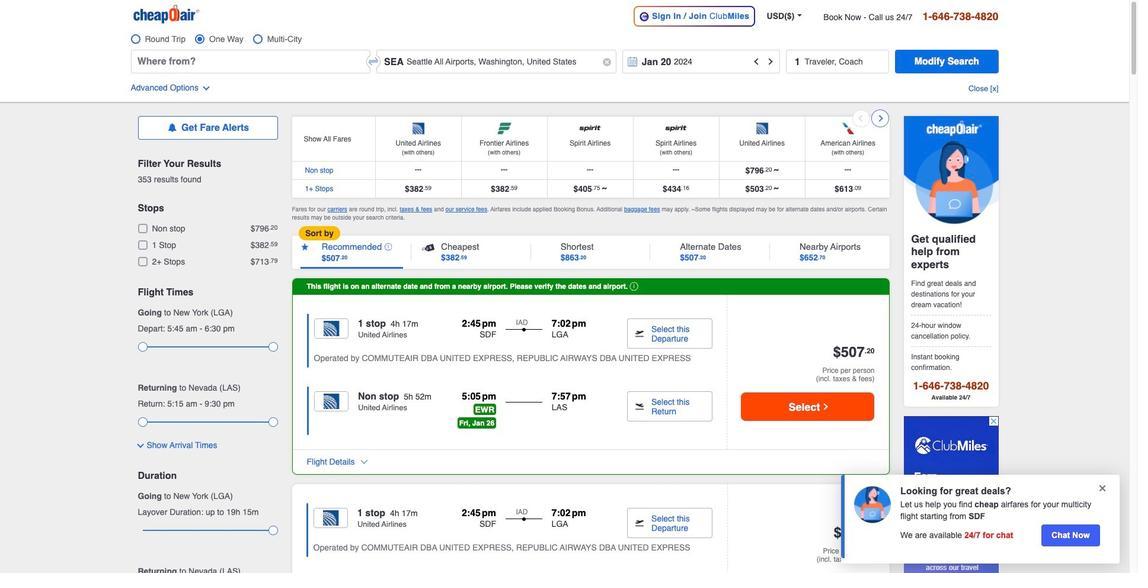 Task type: describe. For each thing, give the bounding box(es) containing it.
departure date: saturday, january 20 at, 2:45pm. depart from: louisville sdf element for the bottom united airlines non stop, travel time 4h 17m element
[[445, 509, 496, 531]]

cross_icon image
[[1097, 483, 1109, 495]]

2 airlines - united airlines logo image from the left
[[749, 121, 775, 136]]

0 vertical spatial united airlines image
[[314, 319, 349, 339]]

duration element
[[138, 471, 278, 483]]

united airlines non stop, travel time 5h 52m element
[[314, 392, 432, 431]]

advertisement element
[[904, 417, 999, 574]]

airlines - frontier airlines logo image
[[491, 121, 517, 136]]

1 vertical spatial united airlines image
[[314, 392, 349, 412]]

returning to nevada (las) element
[[138, 384, 278, 394]]

Where to? SEA - Seattle All Airports, Washington, United States field
[[377, 50, 616, 74]]

arrival date: saturday, january 20 at, 7:02pm. arrival to: new york laguardia lga element for united airlines non stop, travel time 4h 17m element to the top departure date: saturday, january 20 at, 2:45pm. depart from: louisville sdf element
[[552, 319, 604, 341]]

departure date: friday, january 26 at, 5:05pm. depart from: newark liberty ewr element
[[445, 392, 496, 432]]

arrival date: friday, january 26 at, 7:57pm. arrival to: las vegas harry reid intl. airport las element
[[552, 392, 604, 432]]

stops filter element
[[138, 203, 278, 215]]

2 vertical spatial united airlines image
[[313, 509, 348, 529]]



Task type: vqa. For each thing, say whether or not it's contained in the screenshot.
Field
no



Task type: locate. For each thing, give the bounding box(es) containing it.
Selected 1 traveler with Coach Class field
[[786, 50, 890, 74]]

0 vertical spatial united airlines non stop, travel time 4h 17m element
[[314, 319, 421, 349]]

1 horizontal spatial airlines - united airlines logo image
[[749, 121, 775, 136]]

airlines - united airlines logo image
[[405, 121, 431, 136], [749, 121, 775, 136]]

airlines - spirit airlines logo image
[[577, 121, 603, 136], [663, 121, 689, 136]]

agent_icon image
[[854, 487, 891, 524]]

1 vertical spatial departure date: saturday, january 20 at, 2:45pm. depart from: louisville sdf element
[[445, 509, 496, 531]]

2 airlines - spirit airlines logo image from the left
[[663, 121, 689, 136]]

united airlines non stop, travel time 4h 17m element
[[314, 319, 421, 349], [313, 509, 421, 539]]

departure date: saturday, january 20 at, 2:45pm. depart from: louisville sdf element for united airlines non stop, travel time 4h 17m element to the top
[[445, 319, 496, 341]]

arrival date: saturday, january 20 at, 7:02pm. arrival to: new york laguardia lga element for departure date: saturday, january 20 at, 2:45pm. depart from: louisville sdf element related to the bottom united airlines non stop, travel time 4h 17m element
[[552, 509, 603, 531]]

1 arrival date: saturday, january 20 at, 7:02pm. arrival to: new york laguardia lga element from the top
[[552, 319, 604, 341]]

1 airlines - spirit airlines logo image from the left
[[577, 121, 603, 136]]

Departure Date text field
[[622, 50, 780, 74]]

united airlines image
[[314, 319, 349, 339], [314, 392, 349, 412], [313, 509, 348, 529]]

flight timesfilter element
[[138, 288, 278, 299]]

None button
[[896, 50, 999, 74]]

arrival date: saturday, january 20 at, 7:02pm. arrival to: new york laguardia lga element
[[552, 319, 604, 341], [552, 509, 603, 531]]

clubmilelogo image
[[639, 11, 650, 22]]

0 horizontal spatial airlines - united airlines logo image
[[405, 121, 431, 136]]

airlines - american airlines logo image
[[835, 121, 861, 136]]

2 arrival date: saturday, january 20 at, 7:02pm. arrival to: new york laguardia lga element from the top
[[552, 509, 603, 531]]

1 vertical spatial united airlines non stop, travel time 4h 17m element
[[313, 509, 421, 539]]

1 airlines - united airlines logo image from the left
[[405, 121, 431, 136]]

1 vertical spatial arrival date: saturday, january 20 at, 7:02pm. arrival to: new york laguardia lga element
[[552, 509, 603, 531]]

stops filters-list element
[[138, 224, 278, 269]]

filter your results353results found element
[[138, 159, 278, 170]]

going to new york (lga) element
[[138, 308, 278, 318]]

0 vertical spatial departure date: saturday, january 20 at, 2:45pm. depart from: louisville sdf element
[[445, 319, 496, 341]]

Where from?  field
[[131, 50, 371, 74]]

departure date: saturday, january 20 at, 2:45pm. depart from: louisville sdf element
[[445, 319, 496, 341], [445, 509, 496, 531]]

0 vertical spatial arrival date: saturday, january 20 at, 7:02pm. arrival to: new york laguardia lga element
[[552, 319, 604, 341]]

1 horizontal spatial airlines - spirit airlines logo image
[[663, 121, 689, 136]]

0 horizontal spatial airlines - spirit airlines logo image
[[577, 121, 603, 136]]

traveler element
[[786, 50, 890, 74]]



